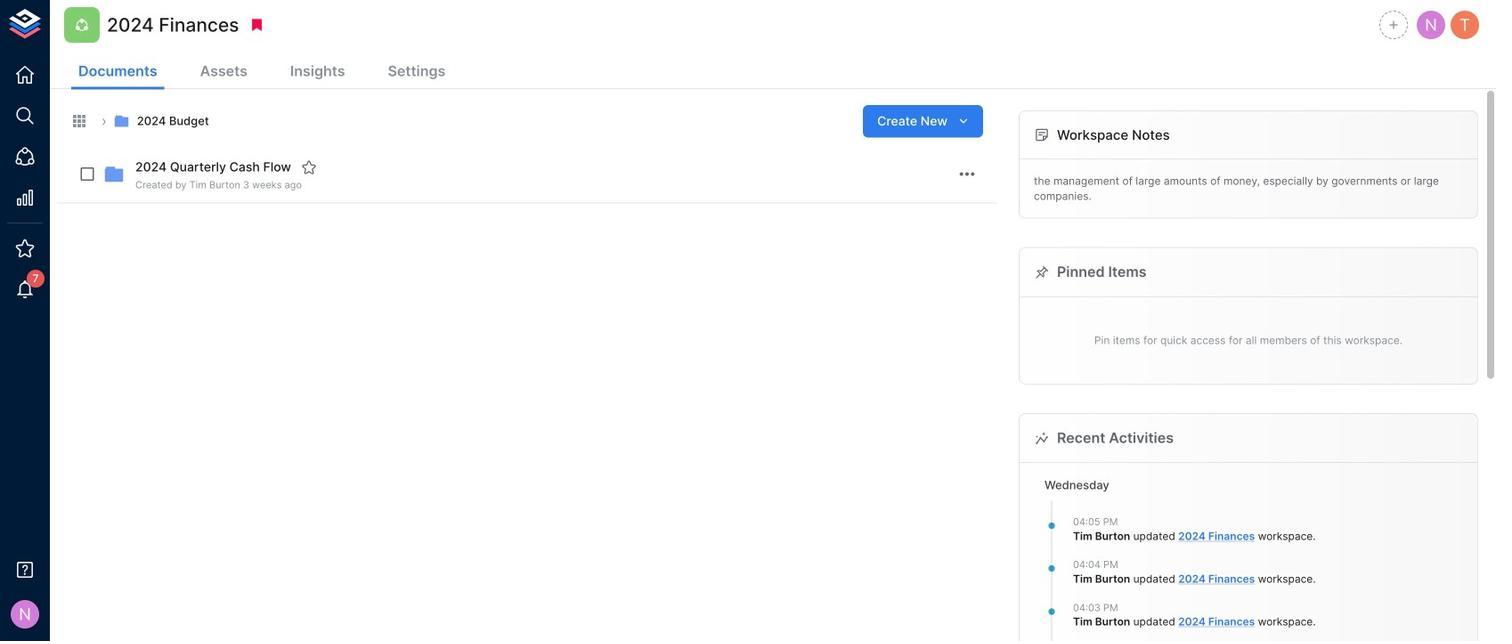 Task type: vqa. For each thing, say whether or not it's contained in the screenshot.
the topmost Noah
no



Task type: locate. For each thing, give the bounding box(es) containing it.
remove bookmark image
[[249, 17, 265, 33]]

favorite image
[[301, 159, 317, 176]]



